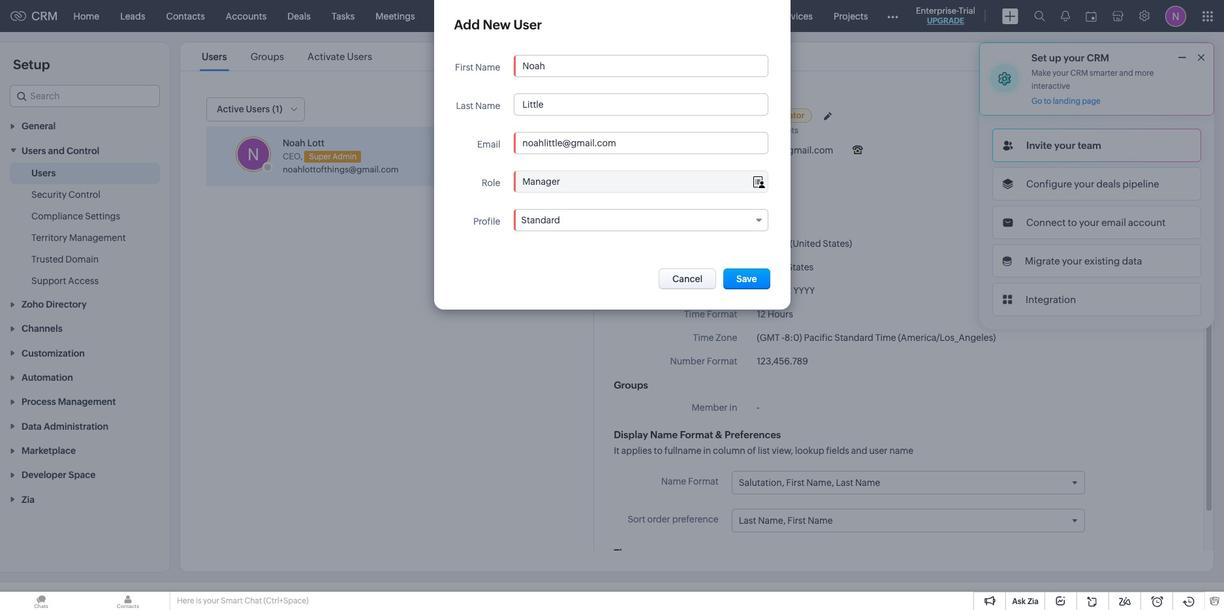 Task type: describe. For each thing, give the bounding box(es) containing it.
format inside display name format & preferences it applies to fullname in column of list view, lookup fields and user name
[[680, 429, 714, 440]]

control inside 'link'
[[68, 189, 100, 200]]

more
[[1136, 69, 1155, 78]]

name for first
[[476, 62, 501, 73]]

new user button
[[497, 100, 570, 121]]

noah lott
[[691, 109, 736, 120]]

users and control region
[[0, 162, 170, 292]]

users and control
[[22, 145, 99, 156]]

support access
[[31, 275, 99, 286]]

set
[[1032, 52, 1048, 63]]

home
[[74, 11, 99, 21]]

hours
[[768, 309, 794, 319]]

migrate your existing data
[[1026, 255, 1143, 267]]

in inside display name format & preferences it applies to fullname in column of list view, lookup fields and user name
[[704, 446, 712, 456]]

name for last
[[476, 101, 501, 111]]

active users (1)
[[217, 104, 283, 114]]

deals
[[1097, 178, 1121, 189]]

create menu element
[[995, 0, 1027, 32]]

enterprise-
[[917, 6, 959, 16]]

account
[[1129, 217, 1167, 228]]

states)
[[823, 238, 853, 249]]

profile image
[[1166, 6, 1187, 26]]

services
[[777, 11, 813, 21]]

reports
[[478, 11, 511, 21]]

your right migrate
[[1063, 255, 1083, 267]]

1 vertical spatial locale
[[710, 262, 738, 272]]

preferences
[[725, 429, 782, 440]]

active
[[217, 104, 244, 114]]

security control link
[[31, 188, 100, 201]]

fullname
[[665, 446, 702, 456]]

landing
[[1054, 97, 1081, 106]]

contacts link
[[156, 0, 215, 32]]

control inside dropdown button
[[67, 145, 99, 156]]

analytics link
[[522, 0, 581, 32]]

signals element
[[1054, 0, 1079, 32]]

format for time
[[707, 309, 738, 319]]

compliance
[[31, 211, 83, 221]]

calls link
[[426, 0, 467, 32]]

d,
[[783, 285, 792, 296]]

administrator
[[750, 110, 805, 120]]

home link
[[63, 0, 110, 32]]

name down fullname
[[662, 476, 687, 487]]

name for display
[[651, 429, 678, 440]]

0 vertical spatial crm
[[31, 9, 58, 23]]

information
[[647, 211, 702, 222]]

access
[[68, 275, 99, 286]]

noahlottofthings@gmail.com link
[[283, 164, 399, 174]]

tasks link
[[321, 0, 365, 32]]

trusted domain link
[[31, 253, 99, 266]]

and inside display name format & preferences it applies to fullname in column of list view, lookup fields and user name
[[852, 446, 868, 456]]

standard inside field
[[522, 215, 561, 225]]

territory management link
[[31, 231, 126, 244]]

2 vertical spatial crm
[[1071, 69, 1089, 78]]

locale information
[[614, 211, 702, 222]]

united
[[757, 262, 786, 272]]

and inside dropdown button
[[48, 145, 65, 156]]

Standard field
[[514, 209, 769, 231]]

0 horizontal spatial noahlottofthings@gmail.com
[[283, 164, 399, 174]]

meetings
[[376, 11, 415, 21]]

cancel button
[[659, 269, 717, 289]]

member in
[[692, 402, 738, 413]]

states
[[788, 262, 814, 272]]

here
[[177, 596, 194, 606]]

save
[[737, 274, 758, 284]]

(america/los_angeles)
[[899, 333, 997, 343]]

domain
[[66, 254, 99, 264]]

super
[[309, 152, 331, 161]]

connect to your email account
[[1027, 217, 1167, 228]]

your left deals
[[1075, 178, 1095, 189]]

0 vertical spatial noahlottofthings@gmail.com
[[709, 145, 834, 155]]

existing
[[1085, 255, 1121, 267]]

connect
[[1027, 217, 1067, 228]]

support access link
[[31, 274, 99, 287]]

groups inside list
[[251, 51, 284, 62]]

create menu image
[[1003, 8, 1019, 24]]

lott for noah lott ceo, super admin noahlottofthings@gmail.com
[[307, 138, 325, 148]]

english
[[757, 238, 789, 249]]

display
[[614, 429, 649, 440]]

email
[[478, 139, 501, 150]]

list
[[758, 446, 771, 456]]

activate users
[[308, 51, 372, 62]]

your down the up
[[1053, 69, 1070, 78]]

ceo
[[691, 125, 709, 135]]

go
[[1032, 97, 1043, 106]]

0 vertical spatial new
[[483, 17, 511, 32]]

deals link
[[277, 0, 321, 32]]

users inside dropdown button
[[22, 145, 46, 156]]

first
[[455, 62, 474, 73]]

is
[[196, 596, 202, 606]]

first name
[[455, 62, 501, 73]]

support
[[31, 275, 66, 286]]

1 vertical spatial standard
[[835, 333, 874, 343]]

chat
[[245, 596, 262, 606]]

1 horizontal spatial in
[[730, 402, 738, 413]]

trusted
[[31, 254, 64, 264]]

users inside region
[[31, 168, 56, 178]]

profile element
[[1158, 0, 1195, 32]]

sort order preference
[[628, 514, 719, 525]]

1 vertical spatial -
[[757, 402, 760, 413]]

english (united states)
[[757, 238, 853, 249]]

&
[[716, 429, 723, 440]]

search image
[[1035, 10, 1046, 22]]

1 horizontal spatial -
[[782, 333, 785, 343]]

(united
[[790, 238, 822, 249]]

ask
[[1013, 597, 1027, 606]]

preference
[[673, 514, 719, 525]]

noah for noah lott
[[691, 109, 716, 120]]

enterprise-trial upgrade
[[917, 6, 976, 25]]

here is your smart chat (ctrl+space)
[[177, 596, 309, 606]]

analytics
[[532, 11, 571, 21]]

upgrade
[[928, 16, 965, 25]]

(gmt -8:0) pacific standard time (america/los_angeles)
[[757, 333, 997, 343]]

accounts link
[[215, 0, 277, 32]]

name format
[[662, 476, 719, 487]]

leads link
[[110, 0, 156, 32]]



Task type: locate. For each thing, give the bounding box(es) containing it.
1 horizontal spatial groups
[[614, 380, 649, 391]]

1 vertical spatial new
[[517, 105, 536, 115]]

1 horizontal spatial users link
[[200, 51, 229, 62]]

0 vertical spatial lott
[[718, 109, 736, 120]]

0 vertical spatial standard
[[522, 215, 561, 225]]

date
[[686, 285, 705, 296]]

pipeline
[[1123, 178, 1160, 189]]

None text field
[[515, 171, 769, 192]]

2 horizontal spatial to
[[1069, 217, 1078, 228]]

users link inside list
[[200, 51, 229, 62]]

time for time format
[[685, 309, 705, 319]]

1 horizontal spatial and
[[852, 446, 868, 456]]

fields
[[827, 446, 850, 456]]

search element
[[1027, 0, 1054, 32]]

to inside display name format & preferences it applies to fullname in column of list view, lookup fields and user name
[[654, 446, 663, 456]]

in left column
[[704, 446, 712, 456]]

ceo,
[[283, 151, 303, 161]]

1 horizontal spatial new
[[517, 105, 536, 115]]

lott for noah lott
[[718, 109, 736, 120]]

integration
[[1026, 294, 1077, 305]]

role
[[482, 178, 501, 188]]

and left the user at the right bottom of page
[[852, 446, 868, 456]]

An invitation will be sent to this email address. text field
[[515, 133, 769, 154]]

None text field
[[515, 56, 769, 76], [515, 94, 769, 115], [515, 56, 769, 76], [515, 94, 769, 115]]

your left team
[[1055, 140, 1076, 151]]

to inside set up your crm make your crm smarter and more interactive go to landing page
[[1045, 97, 1052, 106]]

member
[[692, 402, 728, 413]]

contacts
[[166, 11, 205, 21]]

locale left information
[[614, 211, 645, 222]]

email
[[1102, 217, 1127, 228]]

country locale
[[673, 262, 738, 272]]

services link
[[767, 0, 824, 32]]

deals
[[288, 11, 311, 21]]

- up preferences
[[757, 402, 760, 413]]

zone
[[716, 333, 738, 343]]

1 vertical spatial groups
[[614, 380, 649, 391]]

1 vertical spatial and
[[48, 145, 65, 156]]

name inside display name format & preferences it applies to fullname in column of list view, lookup fields and user name
[[651, 429, 678, 440]]

groups up display
[[614, 380, 649, 391]]

user up import users
[[538, 105, 557, 115]]

up
[[1050, 52, 1062, 63]]

crm left smarter
[[1071, 69, 1089, 78]]

time down date
[[685, 309, 705, 319]]

users link up security
[[31, 166, 56, 179]]

format for date
[[707, 285, 738, 296]]

ceo at noahlottofsecrets
[[691, 125, 799, 135]]

standard right pacific
[[835, 333, 874, 343]]

data
[[1123, 255, 1143, 267]]

security control
[[31, 189, 100, 200]]

users and control button
[[0, 138, 170, 162]]

standard right "profile"
[[522, 215, 561, 225]]

1 horizontal spatial noahlottofthings@gmail.com
[[709, 145, 834, 155]]

noah up ceo,
[[283, 138, 306, 148]]

activate
[[308, 51, 345, 62]]

united states
[[757, 262, 814, 272]]

0 vertical spatial groups
[[251, 51, 284, 62]]

country
[[673, 262, 708, 272]]

1 vertical spatial to
[[1069, 217, 1078, 228]]

name
[[476, 62, 501, 73], [476, 101, 501, 111], [651, 429, 678, 440], [662, 476, 687, 487]]

lott inside noah lott ceo, super admin noahlottofthings@gmail.com
[[307, 138, 325, 148]]

crm left home link
[[31, 9, 58, 23]]

to right the applies
[[654, 446, 663, 456]]

lookup
[[796, 446, 825, 456]]

control up compliance settings
[[68, 189, 100, 200]]

- right (gmt
[[782, 333, 785, 343]]

tasks
[[332, 11, 355, 21]]

in
[[730, 402, 738, 413], [704, 446, 712, 456]]

time left (america/los_angeles)
[[876, 333, 897, 343]]

migrate
[[1026, 255, 1061, 267]]

format down zone
[[707, 356, 738, 367]]

last name
[[456, 101, 501, 111]]

invite
[[1027, 140, 1053, 151]]

2 vertical spatial and
[[852, 446, 868, 456]]

1 vertical spatial in
[[704, 446, 712, 456]]

0 horizontal spatial -
[[757, 402, 760, 413]]

your right the up
[[1064, 52, 1085, 63]]

1 vertical spatial noahlottofthings@gmail.com
[[283, 164, 399, 174]]

zia
[[1028, 597, 1039, 606]]

at
[[712, 125, 719, 135]]

mmm d, yyyy
[[757, 285, 815, 296]]

0 horizontal spatial groups
[[251, 51, 284, 62]]

0 horizontal spatial lott
[[307, 138, 325, 148]]

noah lott ceo, super admin noahlottofthings@gmail.com
[[283, 138, 399, 174]]

users link down contacts
[[200, 51, 229, 62]]

control up security control 'link'
[[67, 145, 99, 156]]

2 horizontal spatial and
[[1120, 69, 1134, 78]]

of
[[748, 446, 757, 456]]

0 horizontal spatial new
[[483, 17, 511, 32]]

(ctrl+space)
[[264, 596, 309, 606]]

team
[[1078, 140, 1102, 151]]

noahlottofthings@gmail.com down noahlottofsecrets link
[[709, 145, 834, 155]]

format up time format
[[707, 285, 738, 296]]

user
[[870, 446, 888, 456]]

0 horizontal spatial to
[[654, 446, 663, 456]]

user inside button
[[538, 105, 557, 115]]

new user
[[517, 105, 557, 115]]

time left zone
[[693, 333, 714, 343]]

to right connect
[[1069, 217, 1078, 228]]

pacific
[[805, 333, 833, 343]]

calendar image
[[1086, 11, 1098, 21]]

list containing users
[[190, 42, 384, 71]]

and left the more at the top of page
[[1120, 69, 1134, 78]]

column
[[713, 446, 746, 456]]

0 horizontal spatial users link
[[31, 166, 56, 179]]

12
[[757, 309, 766, 319]]

accounts
[[226, 11, 267, 21]]

format for name
[[689, 476, 719, 487]]

users link inside region
[[31, 166, 56, 179]]

noah up ceo
[[691, 109, 716, 120]]

groups down accounts
[[251, 51, 284, 62]]

in right member
[[730, 402, 738, 413]]

0 vertical spatial to
[[1045, 97, 1052, 106]]

leads
[[120, 11, 145, 21]]

order
[[648, 514, 671, 525]]

0 vertical spatial user
[[514, 17, 542, 32]]

0 horizontal spatial in
[[704, 446, 712, 456]]

locale
[[614, 211, 645, 222], [710, 262, 738, 272]]

1 vertical spatial users link
[[31, 166, 56, 179]]

1 vertical spatial crm
[[1088, 52, 1110, 63]]

configure your deals pipeline
[[1027, 178, 1160, 189]]

123,456.789
[[757, 356, 809, 367]]

2 vertical spatial to
[[654, 446, 663, 456]]

activate users link
[[306, 51, 374, 62]]

0 horizontal spatial and
[[48, 145, 65, 156]]

go to landing page link
[[1032, 97, 1101, 106]]

noah inside noah lott ceo, super admin noahlottofthings@gmail.com
[[283, 138, 306, 148]]

control
[[67, 145, 99, 156], [68, 189, 100, 200]]

name up fullname
[[651, 429, 678, 440]]

name right first
[[476, 62, 501, 73]]

add
[[454, 17, 480, 32]]

time zone
[[693, 333, 738, 343]]

format up fullname
[[680, 429, 714, 440]]

your left email
[[1080, 217, 1100, 228]]

contacts image
[[87, 592, 169, 610]]

settings
[[85, 211, 120, 221]]

1 vertical spatial user
[[538, 105, 557, 115]]

0 vertical spatial in
[[730, 402, 738, 413]]

0 horizontal spatial standard
[[522, 215, 561, 225]]

new right 'add'
[[483, 17, 511, 32]]

0 vertical spatial locale
[[614, 211, 645, 222]]

compliance settings link
[[31, 210, 120, 223]]

noah for noah lott ceo, super admin noahlottofthings@gmail.com
[[283, 138, 306, 148]]

noah
[[691, 109, 716, 120], [283, 138, 306, 148]]

view,
[[772, 446, 794, 456]]

to right go
[[1045, 97, 1052, 106]]

users (1)
[[246, 104, 283, 114]]

admin
[[333, 152, 357, 161]]

1 vertical spatial lott
[[307, 138, 325, 148]]

0 vertical spatial control
[[67, 145, 99, 156]]

name right last
[[476, 101, 501, 111]]

format for number
[[707, 356, 738, 367]]

yyyy
[[794, 285, 815, 296]]

locale up save
[[710, 262, 738, 272]]

time for time zone
[[693, 333, 714, 343]]

management
[[69, 232, 126, 243]]

noahlottofthings@gmail.com down admin
[[283, 164, 399, 174]]

signals image
[[1062, 10, 1071, 22]]

users link for groups link
[[200, 51, 229, 62]]

new up import
[[517, 105, 536, 115]]

chats image
[[0, 592, 82, 610]]

smart
[[221, 596, 243, 606]]

and inside set up your crm make your crm smarter and more interactive go to landing page
[[1120, 69, 1134, 78]]

lott up super
[[307, 138, 325, 148]]

noahlottofsecrets
[[723, 125, 799, 135]]

sort
[[628, 514, 646, 525]]

0 horizontal spatial noah
[[283, 138, 306, 148]]

your right is at the bottom left
[[203, 596, 219, 606]]

cancel
[[673, 274, 703, 284]]

1 horizontal spatial noah
[[691, 109, 716, 120]]

and up security
[[48, 145, 65, 156]]

to
[[1045, 97, 1052, 106], [1069, 217, 1078, 228], [654, 446, 663, 456]]

lott up at at the top right of the page
[[718, 109, 736, 120]]

make
[[1032, 69, 1052, 78]]

1 horizontal spatial standard
[[835, 333, 874, 343]]

1 horizontal spatial to
[[1045, 97, 1052, 106]]

0 vertical spatial noah
[[691, 109, 716, 120]]

1 vertical spatial noah
[[283, 138, 306, 148]]

1 horizontal spatial lott
[[718, 109, 736, 120]]

it
[[614, 446, 620, 456]]

reports link
[[467, 0, 522, 32]]

0 vertical spatial -
[[782, 333, 785, 343]]

0 vertical spatial users link
[[200, 51, 229, 62]]

8:0)
[[785, 333, 803, 343]]

crm up smarter
[[1088, 52, 1110, 63]]

trusted domain
[[31, 254, 99, 264]]

new inside button
[[517, 105, 536, 115]]

0 horizontal spatial locale
[[614, 211, 645, 222]]

1 vertical spatial control
[[68, 189, 100, 200]]

interactive
[[1032, 82, 1071, 91]]

list
[[190, 42, 384, 71]]

format up zone
[[707, 309, 738, 319]]

-
[[782, 333, 785, 343], [757, 402, 760, 413]]

1 horizontal spatial locale
[[710, 262, 738, 272]]

0 vertical spatial and
[[1120, 69, 1134, 78]]

save button
[[724, 269, 771, 289]]

format down fullname
[[689, 476, 719, 487]]

security
[[31, 189, 67, 200]]

user right reports
[[514, 17, 542, 32]]

users link for security control 'link'
[[31, 166, 56, 179]]



Task type: vqa. For each thing, say whether or not it's contained in the screenshot.


